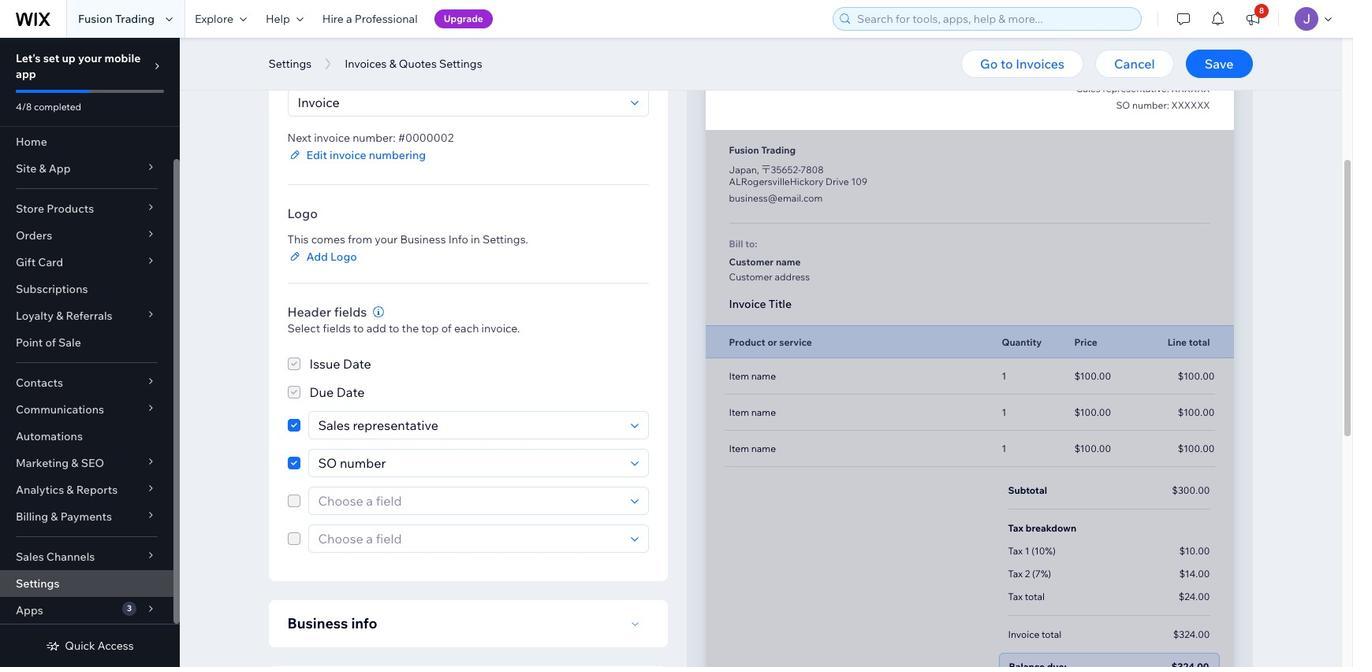 Task type: vqa. For each thing, say whether or not it's contained in the screenshot.
invoice corresponding to Next
yes



Task type: describe. For each thing, give the bounding box(es) containing it.
professional
[[355, 12, 418, 26]]

& for invoices
[[389, 57, 396, 71]]

total for line total
[[1189, 336, 1210, 348]]

total for invoice total
[[1042, 629, 1062, 641]]

invoice for next
[[314, 131, 350, 145]]

business info
[[287, 615, 377, 633]]

2 horizontal spatial settings
[[439, 57, 482, 71]]

$14.00
[[1179, 569, 1210, 580]]

3 item from the top
[[729, 443, 749, 455]]

name inside bill to: customer name customer address
[[776, 256, 801, 268]]

title
[[769, 297, 792, 311]]

app
[[49, 162, 71, 176]]

go
[[980, 56, 998, 72]]

1 horizontal spatial of
[[441, 322, 452, 336]]

edit
[[306, 148, 327, 162]]

in
[[471, 233, 480, 247]]

gift card button
[[0, 249, 173, 276]]

analytics
[[16, 483, 64, 498]]

2
[[1025, 569, 1030, 580]]

total for tax total
[[1025, 591, 1045, 603]]

site & app
[[16, 162, 71, 176]]

0 horizontal spatial to
[[353, 322, 364, 336]]

1 item from the top
[[729, 371, 749, 382]]

fields for header
[[334, 304, 367, 320]]

tax for tax breakdown
[[1008, 523, 1023, 535]]

save button
[[1186, 50, 1253, 78]]

tax for tax 1 (10%)
[[1008, 546, 1023, 557]]

business@email.com
[[729, 192, 823, 204]]

settings for settings button
[[268, 57, 312, 71]]

1 vertical spatial number:
[[353, 131, 396, 145]]

automations link
[[0, 423, 173, 450]]

add logo button
[[287, 249, 528, 265]]

hire
[[322, 12, 344, 26]]

8 button
[[1236, 0, 1270, 38]]

billing & payments button
[[0, 504, 173, 531]]

0 horizontal spatial invoices
[[345, 57, 387, 71]]

sales inside #0000002 issue date: dec 19, 2023 due date: dec 19, 2023 sales representative: xxxxxx so number: xxxxxx
[[1077, 83, 1101, 95]]

2 2023 from the top
[[1188, 66, 1210, 78]]

store products button
[[0, 196, 173, 222]]

Search for tools, apps, help & more... field
[[852, 8, 1136, 30]]

sales inside sales channels popup button
[[16, 550, 44, 565]]

top
[[421, 322, 439, 336]]

tax total
[[1008, 591, 1045, 603]]

1 date: from the top
[[1128, 50, 1152, 62]]

marketing & seo button
[[0, 450, 173, 477]]

trading for fusion trading japan, 〒35652-7808 alrogersvillehickory drive 109 business@email.com
[[761, 144, 796, 156]]

apps
[[16, 604, 43, 618]]

representative:
[[1103, 83, 1169, 95]]

1 horizontal spatial invoices
[[1016, 56, 1065, 72]]

invoice for invoice total
[[1008, 629, 1040, 641]]

fusion trading
[[78, 12, 155, 26]]

2 xxxxxx from the top
[[1171, 99, 1210, 111]]

home link
[[0, 129, 173, 155]]

bill to: customer name customer address
[[729, 238, 810, 283]]

select fields to add to the top of each invoice.
[[287, 322, 520, 336]]

go to invoices
[[980, 56, 1065, 72]]

contacts
[[16, 376, 63, 390]]

next invoice number: #0000002
[[287, 131, 454, 145]]

settings.
[[482, 233, 528, 247]]

invoices & quotes settings button
[[337, 52, 490, 76]]

point of sale
[[16, 336, 81, 350]]

bill
[[729, 238, 743, 250]]

app
[[16, 67, 36, 81]]

product
[[729, 336, 765, 348]]

home
[[16, 135, 47, 149]]

loyalty & referrals button
[[0, 303, 173, 330]]

sales channels button
[[0, 544, 173, 571]]

#0000002 issue date: dec 19, 2023 due date: dec 19, 2023 sales representative: xxxxxx so number: xxxxxx
[[1077, 31, 1210, 111]]

3 item name from the top
[[729, 443, 776, 455]]

document
[[287, 57, 350, 73]]

a
[[346, 12, 352, 26]]

109
[[851, 176, 867, 188]]

gift
[[16, 255, 36, 270]]

this comes from your business info in settings.
[[287, 233, 528, 247]]

add logo
[[306, 250, 357, 264]]

orders button
[[0, 222, 173, 249]]

select
[[287, 322, 320, 336]]

$300.00
[[1172, 485, 1210, 497]]

subscriptions link
[[0, 276, 173, 303]]

this
[[287, 233, 309, 247]]

#0000002 inside #0000002 issue date: dec 19, 2023 due date: dec 19, 2023 sales representative: xxxxxx so number: xxxxxx
[[1154, 31, 1210, 45]]

document name and number
[[287, 57, 460, 73]]

cancel
[[1114, 56, 1155, 72]]

automations
[[16, 430, 83, 444]]

products
[[47, 202, 94, 216]]

$24.00
[[1179, 591, 1210, 603]]

number: inside #0000002 issue date: dec 19, 2023 due date: dec 19, 2023 sales representative: xxxxxx so number: xxxxxx
[[1132, 99, 1169, 111]]

orders
[[16, 229, 52, 243]]

2 19, from the top
[[1173, 66, 1186, 78]]

invoice for edit
[[330, 148, 366, 162]]

sale
[[58, 336, 81, 350]]

1 2023 from the top
[[1188, 50, 1210, 62]]

invoices & quotes settings
[[345, 57, 482, 71]]

go to invoices button
[[961, 50, 1083, 78]]

$10.00
[[1179, 546, 1210, 557]]

seo
[[81, 457, 104, 471]]

quick access
[[65, 639, 134, 654]]

& for site
[[39, 162, 46, 176]]

settings button
[[261, 52, 319, 76]]

subtotal
[[1008, 485, 1047, 497]]

logo inside button
[[330, 250, 357, 264]]

2 item from the top
[[729, 407, 749, 419]]

so
[[1116, 99, 1130, 111]]

1 19, from the top
[[1173, 50, 1186, 62]]

1 item name from the top
[[729, 371, 776, 382]]

2 date: from the top
[[1128, 66, 1152, 78]]

quick access button
[[46, 639, 134, 654]]

tax for tax total
[[1008, 591, 1023, 603]]

quick
[[65, 639, 95, 654]]

& for billing
[[51, 510, 58, 524]]



Task type: locate. For each thing, give the bounding box(es) containing it.
sales down 'billing'
[[16, 550, 44, 565]]

tax up tax 2 (7%)
[[1008, 546, 1023, 557]]

sales left representative:
[[1077, 83, 1101, 95]]

1 customer from the top
[[729, 256, 774, 268]]

0 horizontal spatial settings
[[16, 577, 59, 591]]

fusion up "japan," at the top right of page
[[729, 144, 759, 156]]

& inside loyalty & referrals popup button
[[56, 309, 63, 323]]

1 horizontal spatial business
[[400, 233, 446, 247]]

site & app button
[[0, 155, 173, 182]]

to right go
[[1001, 56, 1013, 72]]

& left seo
[[71, 457, 78, 471]]

header
[[287, 304, 331, 320]]

business left info
[[287, 615, 348, 633]]

loyalty & referrals
[[16, 309, 112, 323]]

settings down help 'button'
[[268, 57, 312, 71]]

0 horizontal spatial trading
[[115, 12, 155, 26]]

0 vertical spatial fusion
[[78, 12, 113, 26]]

business up add logo button
[[400, 233, 446, 247]]

price
[[1074, 336, 1097, 348]]

None checkbox
[[287, 355, 371, 374]]

customer
[[729, 256, 774, 268], [729, 271, 773, 283]]

& inside "analytics & reports" dropdown button
[[66, 483, 74, 498]]

7808
[[800, 164, 824, 176]]

0 vertical spatial customer
[[729, 256, 774, 268]]

1 vertical spatial logo
[[330, 250, 357, 264]]

1 vertical spatial total
[[1025, 591, 1045, 603]]

let's
[[16, 51, 41, 65]]

0 horizontal spatial logo
[[287, 206, 318, 222]]

8
[[1259, 6, 1264, 16]]

0 vertical spatial number:
[[1132, 99, 1169, 111]]

hire a professional
[[322, 12, 418, 26]]

0 vertical spatial #0000002
[[1154, 31, 1210, 45]]

1 xxxxxx from the top
[[1171, 83, 1210, 95]]

tax left 2
[[1008, 569, 1023, 580]]

logo down comes
[[330, 250, 357, 264]]

4 tax from the top
[[1008, 591, 1023, 603]]

1 vertical spatial 19,
[[1173, 66, 1186, 78]]

point
[[16, 336, 43, 350]]

settings right quotes on the top
[[439, 57, 482, 71]]

marketing
[[16, 457, 69, 471]]

4/8
[[16, 101, 32, 113]]

1 vertical spatial dec
[[1154, 66, 1171, 78]]

tax down tax 2 (7%)
[[1008, 591, 1023, 603]]

tax for tax 2 (7%)
[[1008, 569, 1023, 580]]

0 vertical spatial sales
[[1077, 83, 1101, 95]]

1 choose a field field from the top
[[313, 412, 626, 439]]

number
[[414, 57, 460, 73]]

and
[[388, 57, 411, 73]]

& inside marketing & seo popup button
[[71, 457, 78, 471]]

1 vertical spatial item name
[[729, 407, 776, 419]]

total right line
[[1189, 336, 1210, 348]]

add
[[306, 250, 328, 264]]

2 dec from the top
[[1154, 66, 1171, 78]]

to inside button
[[1001, 56, 1013, 72]]

1 vertical spatial sales
[[16, 550, 44, 565]]

total down tax 2 (7%)
[[1025, 591, 1045, 603]]

& inside billing & payments dropdown button
[[51, 510, 58, 524]]

alrogersvillehickory
[[729, 176, 824, 188]]

edit invoice numbering
[[306, 148, 426, 162]]

service
[[779, 336, 812, 348]]

1 vertical spatial fields
[[323, 322, 351, 336]]

& left reports
[[66, 483, 74, 498]]

19,
[[1173, 50, 1186, 62], [1173, 66, 1186, 78]]

1 vertical spatial business
[[287, 615, 348, 633]]

2 vertical spatial item
[[729, 443, 749, 455]]

1 dec from the top
[[1154, 50, 1171, 62]]

hire a professional link
[[313, 0, 427, 38]]

invoice
[[314, 131, 350, 145], [330, 148, 366, 162]]

loyalty
[[16, 309, 54, 323]]

to
[[1001, 56, 1013, 72], [353, 322, 364, 336], [389, 322, 399, 336]]

of left sale
[[45, 336, 56, 350]]

header fields
[[287, 304, 367, 320]]

0 vertical spatial 2023
[[1188, 50, 1210, 62]]

your right up
[[78, 51, 102, 65]]

address
[[775, 271, 810, 283]]

1 vertical spatial fusion
[[729, 144, 759, 156]]

save
[[1205, 56, 1234, 72]]

invoice for invoice title
[[729, 297, 766, 311]]

1 horizontal spatial invoice
[[1008, 629, 1040, 641]]

invoice up edit
[[314, 131, 350, 145]]

xxxxxx
[[1171, 83, 1210, 95], [1171, 99, 1210, 111]]

fusion trading japan, 〒35652-7808 alrogersvillehickory drive 109 business@email.com
[[729, 144, 867, 204]]

billing
[[16, 510, 48, 524]]

0 horizontal spatial invoice
[[729, 297, 766, 311]]

1 horizontal spatial to
[[389, 322, 399, 336]]

settings for "settings" link
[[16, 577, 59, 591]]

invoices right go
[[1016, 56, 1065, 72]]

referrals
[[66, 309, 112, 323]]

Choose a field field
[[313, 412, 626, 439], [313, 450, 626, 477], [313, 488, 626, 515], [313, 526, 626, 553]]

& inside site & app dropdown button
[[39, 162, 46, 176]]

fields up add
[[334, 304, 367, 320]]

tax 2 (7%)
[[1008, 569, 1051, 580]]

1 vertical spatial trading
[[761, 144, 796, 156]]

0 vertical spatial invoice
[[314, 131, 350, 145]]

& left quotes on the top
[[389, 57, 396, 71]]

settings up apps
[[16, 577, 59, 591]]

2 item name from the top
[[729, 407, 776, 419]]

total down the "tax total" at the right
[[1042, 629, 1062, 641]]

None checkbox
[[287, 383, 365, 402], [287, 412, 300, 440], [287, 449, 300, 478], [287, 487, 300, 516], [287, 525, 300, 554], [287, 383, 365, 402], [287, 412, 300, 440], [287, 449, 300, 478], [287, 487, 300, 516], [287, 525, 300, 554]]

numbering
[[369, 148, 426, 162]]

date: up representative:
[[1128, 66, 1152, 78]]

〒35652-
[[761, 164, 800, 176]]

invoice down next invoice number: #0000002 in the left top of the page
[[330, 148, 366, 162]]

business
[[400, 233, 446, 247], [287, 615, 348, 633]]

due
[[1108, 66, 1126, 78]]

2 horizontal spatial to
[[1001, 56, 1013, 72]]

& for analytics
[[66, 483, 74, 498]]

total
[[1189, 336, 1210, 348], [1025, 591, 1045, 603], [1042, 629, 1062, 641]]

invoice inside button
[[330, 148, 366, 162]]

reports
[[76, 483, 118, 498]]

number: down representative:
[[1132, 99, 1169, 111]]

0 vertical spatial business
[[400, 233, 446, 247]]

set
[[43, 51, 59, 65]]

0 horizontal spatial #0000002
[[398, 131, 454, 145]]

1 horizontal spatial fusion
[[729, 144, 759, 156]]

fusion for fusion trading
[[78, 12, 113, 26]]

1 vertical spatial invoice
[[330, 148, 366, 162]]

invoice left title
[[729, 297, 766, 311]]

tax up tax 1 (10%)
[[1008, 523, 1023, 535]]

customer up the invoice title
[[729, 271, 773, 283]]

settings inside sidebar element
[[16, 577, 59, 591]]

trading up 〒35652-
[[761, 144, 796, 156]]

& right site
[[39, 162, 46, 176]]

card
[[38, 255, 63, 270]]

sidebar element
[[0, 38, 180, 668]]

2 choose a field field from the top
[[313, 450, 626, 477]]

1 horizontal spatial number:
[[1132, 99, 1169, 111]]

0 vertical spatial your
[[78, 51, 102, 65]]

to:
[[745, 238, 757, 250]]

store products
[[16, 202, 94, 216]]

of right top
[[441, 322, 452, 336]]

date: right issue
[[1128, 50, 1152, 62]]

0 vertical spatial item
[[729, 371, 749, 382]]

4/8 completed
[[16, 101, 81, 113]]

0 vertical spatial fields
[[334, 304, 367, 320]]

1
[[1002, 371, 1006, 382], [1002, 407, 1006, 419], [1002, 443, 1006, 455], [1025, 546, 1029, 557]]

trading inside fusion trading japan, 〒35652-7808 alrogersvillehickory drive 109 business@email.com
[[761, 144, 796, 156]]

1 horizontal spatial sales
[[1077, 83, 1101, 95]]

1 vertical spatial item
[[729, 407, 749, 419]]

payments
[[60, 510, 112, 524]]

1 tax from the top
[[1008, 523, 1023, 535]]

number: up edit invoice numbering button
[[353, 131, 396, 145]]

0 horizontal spatial sales
[[16, 550, 44, 565]]

0 horizontal spatial number:
[[353, 131, 396, 145]]

your for business
[[375, 233, 398, 247]]

#0000002 up numbering
[[398, 131, 454, 145]]

info
[[351, 615, 377, 633]]

your inside the let's set up your mobile app
[[78, 51, 102, 65]]

fields for select
[[323, 322, 351, 336]]

0 vertical spatial logo
[[287, 206, 318, 222]]

invoice title
[[729, 297, 792, 311]]

1 horizontal spatial trading
[[761, 144, 796, 156]]

of inside sidebar element
[[45, 336, 56, 350]]

edit invoice numbering button
[[287, 147, 454, 163]]

your for mobile
[[78, 51, 102, 65]]

contacts button
[[0, 370, 173, 397]]

analytics & reports button
[[0, 477, 173, 504]]

0 vertical spatial xxxxxx
[[1171, 83, 1210, 95]]

drive
[[826, 176, 849, 188]]

gift card
[[16, 255, 63, 270]]

dec
[[1154, 50, 1171, 62], [1154, 66, 1171, 78]]

to left the
[[389, 322, 399, 336]]

1 horizontal spatial your
[[375, 233, 398, 247]]

1 vertical spatial your
[[375, 233, 398, 247]]

$324.00
[[1173, 629, 1210, 641]]

3 tax from the top
[[1008, 569, 1023, 580]]

point of sale link
[[0, 330, 173, 356]]

channels
[[46, 550, 95, 565]]

japan,
[[729, 164, 759, 176]]

3
[[127, 604, 132, 614]]

fusion for fusion trading japan, 〒35652-7808 alrogersvillehickory drive 109 business@email.com
[[729, 144, 759, 156]]

tax 1 (10%)
[[1008, 546, 1056, 557]]

next
[[287, 131, 311, 145]]

logo up "this"
[[287, 206, 318, 222]]

access
[[98, 639, 134, 654]]

& for loyalty
[[56, 309, 63, 323]]

0 vertical spatial invoice
[[729, 297, 766, 311]]

invoice total
[[1008, 629, 1062, 641]]

2 vertical spatial item name
[[729, 443, 776, 455]]

fusion inside fusion trading japan, 〒35652-7808 alrogersvillehickory drive 109 business@email.com
[[729, 144, 759, 156]]

$100.00
[[1074, 371, 1111, 382], [1178, 371, 1215, 382], [1074, 407, 1111, 419], [1178, 407, 1215, 419], [1074, 443, 1111, 455], [1178, 443, 1215, 455]]

0 vertical spatial total
[[1189, 336, 1210, 348]]

& right "loyalty"
[[56, 309, 63, 323]]

& inside invoices & quotes settings button
[[389, 57, 396, 71]]

marketing & seo
[[16, 457, 104, 471]]

1 horizontal spatial logo
[[330, 250, 357, 264]]

0 vertical spatial trading
[[115, 12, 155, 26]]

site
[[16, 162, 36, 176]]

1 vertical spatial 2023
[[1188, 66, 1210, 78]]

2 vertical spatial total
[[1042, 629, 1062, 641]]

tax breakdown
[[1008, 523, 1076, 535]]

3 choose a field field from the top
[[313, 488, 626, 515]]

your right from
[[375, 233, 398, 247]]

to left add
[[353, 322, 364, 336]]

quantity
[[1002, 336, 1042, 348]]

1 vertical spatial customer
[[729, 271, 773, 283]]

4 choose a field field from the top
[[313, 526, 626, 553]]

0 vertical spatial item name
[[729, 371, 776, 382]]

or
[[768, 336, 777, 348]]

1 vertical spatial xxxxxx
[[1171, 99, 1210, 111]]

0 vertical spatial 19,
[[1173, 50, 1186, 62]]

mobile
[[104, 51, 141, 65]]

trading up mobile
[[115, 12, 155, 26]]

& right 'billing'
[[51, 510, 58, 524]]

0 horizontal spatial fusion
[[78, 12, 113, 26]]

tax
[[1008, 523, 1023, 535], [1008, 546, 1023, 557], [1008, 569, 1023, 580], [1008, 591, 1023, 603]]

&
[[389, 57, 396, 71], [39, 162, 46, 176], [56, 309, 63, 323], [71, 457, 78, 471], [66, 483, 74, 498], [51, 510, 58, 524]]

trading for fusion trading
[[115, 12, 155, 26]]

0 vertical spatial dec
[[1154, 50, 1171, 62]]

1 horizontal spatial #0000002
[[1154, 31, 1210, 45]]

& for marketing
[[71, 457, 78, 471]]

fusion
[[78, 12, 113, 26], [729, 144, 759, 156]]

2 tax from the top
[[1008, 546, 1023, 557]]

1 vertical spatial date:
[[1128, 66, 1152, 78]]

1 horizontal spatial settings
[[268, 57, 312, 71]]

fields down header fields
[[323, 322, 351, 336]]

0 horizontal spatial your
[[78, 51, 102, 65]]

invoices left and
[[345, 57, 387, 71]]

cancel button
[[1095, 50, 1174, 78]]

2 customer from the top
[[729, 271, 773, 283]]

fusion up mobile
[[78, 12, 113, 26]]

None field
[[293, 89, 626, 116]]

#0000002 up save
[[1154, 31, 1210, 45]]

1 vertical spatial invoice
[[1008, 629, 1040, 641]]

billing & payments
[[16, 510, 112, 524]]

0 horizontal spatial of
[[45, 336, 56, 350]]

invoice down the "tax total" at the right
[[1008, 629, 1040, 641]]

0 horizontal spatial business
[[287, 615, 348, 633]]

0 vertical spatial date:
[[1128, 50, 1152, 62]]

customer down to:
[[729, 256, 774, 268]]

1 vertical spatial #0000002
[[398, 131, 454, 145]]



